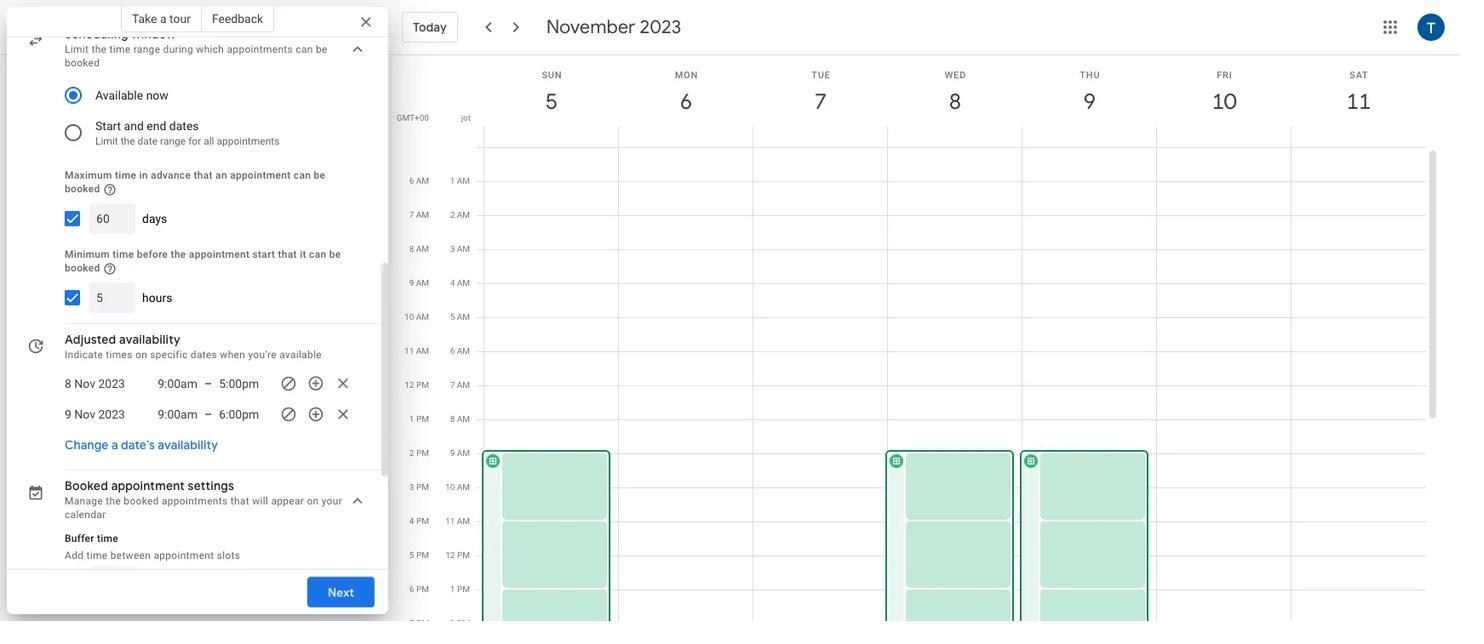 Task type: locate. For each thing, give the bounding box(es) containing it.
11 column header
[[1291, 55, 1427, 147]]

that left an
[[194, 170, 213, 181]]

0 vertical spatial can
[[296, 43, 313, 55]]

booked down maximum
[[65, 183, 100, 195]]

booked
[[65, 478, 108, 494]]

1 vertical spatial 7
[[409, 210, 414, 220]]

thursday, 9 november element
[[1071, 83, 1110, 122]]

2 horizontal spatial 8
[[949, 88, 961, 116]]

1 cell from the left
[[482, 147, 619, 622]]

2 horizontal spatial 11
[[1346, 88, 1371, 116]]

sat
[[1350, 70, 1369, 81]]

1 vertical spatial can
[[294, 170, 311, 181]]

the right manage
[[106, 495, 121, 507]]

1 vertical spatial 8
[[409, 244, 414, 254]]

times
[[106, 349, 133, 361]]

row
[[477, 147, 1427, 622]]

0 vertical spatial be
[[316, 43, 328, 55]]

1 pm right "6 pm"
[[451, 585, 470, 595]]

9 left 4 am
[[409, 279, 414, 288]]

2 horizontal spatial that
[[278, 249, 297, 261]]

2 horizontal spatial 9
[[1083, 88, 1095, 116]]

6 am left 1 am
[[409, 176, 429, 186]]

a inside button
[[160, 12, 167, 26]]

End time text field
[[219, 404, 267, 425]]

0 horizontal spatial that
[[194, 170, 213, 181]]

0 vertical spatial a
[[160, 12, 167, 26]]

2 vertical spatial 11
[[446, 517, 455, 526]]

end
[[147, 119, 166, 133]]

a inside button
[[112, 438, 118, 453]]

manage
[[65, 495, 103, 507]]

2 up 3 pm
[[410, 449, 414, 458]]

3 up 4 pm
[[410, 483, 414, 492]]

buffer time add time between appointment slots
[[65, 533, 240, 562]]

0 horizontal spatial 8
[[409, 244, 414, 254]]

1 right "6 pm"
[[451, 585, 455, 595]]

4
[[450, 279, 455, 288], [410, 517, 414, 526]]

limit down scheduling
[[65, 43, 89, 55]]

6
[[679, 88, 692, 116], [409, 176, 414, 186], [450, 347, 455, 356], [410, 585, 414, 595]]

wed
[[945, 70, 967, 81]]

1 horizontal spatial 5
[[450, 313, 455, 322]]

0 horizontal spatial 4
[[410, 517, 414, 526]]

1 – from the top
[[204, 377, 212, 391]]

appointments right all on the left top of page
[[217, 135, 280, 147]]

the
[[92, 43, 107, 55], [121, 135, 135, 147], [171, 249, 186, 261], [106, 495, 121, 507]]

1 vertical spatial 11
[[405, 347, 414, 356]]

fri 10
[[1212, 70, 1236, 116]]

12 right 5 pm
[[446, 551, 455, 561]]

calendar
[[65, 509, 106, 521]]

time for maximum
[[115, 170, 136, 181]]

am
[[416, 176, 429, 186], [457, 176, 470, 186], [416, 210, 429, 220], [457, 210, 470, 220], [416, 244, 429, 254], [457, 244, 470, 254], [416, 279, 429, 288], [457, 279, 470, 288], [416, 313, 429, 322], [457, 313, 470, 322], [416, 347, 429, 356], [457, 347, 470, 356], [457, 381, 470, 390], [457, 415, 470, 424], [457, 449, 470, 458], [457, 483, 470, 492], [457, 517, 470, 526]]

12 up '2 pm'
[[405, 381, 414, 390]]

availability up the specific
[[119, 332, 181, 347]]

range inside start and end dates limit the date range for all appointments
[[160, 135, 186, 147]]

– left end time text box
[[204, 377, 212, 391]]

thu
[[1080, 70, 1101, 81]]

the right before
[[171, 249, 186, 261]]

2 vertical spatial 10
[[446, 483, 455, 492]]

10 am right 3 pm
[[446, 483, 470, 492]]

that left it
[[278, 249, 297, 261]]

2 vertical spatial 8
[[450, 415, 455, 424]]

7 down tue
[[814, 88, 826, 116]]

1 horizontal spatial 11
[[446, 517, 455, 526]]

range left 'for'
[[160, 135, 186, 147]]

the inside scheduling window limit the time range during which appointments can be booked
[[92, 43, 107, 55]]

2 vertical spatial can
[[309, 249, 327, 261]]

that
[[194, 170, 213, 181], [278, 249, 297, 261], [231, 495, 250, 507]]

can inside maximum time in advance that an appointment can be booked
[[294, 170, 311, 181]]

0 vertical spatial 8
[[949, 88, 961, 116]]

6 am down 5 am
[[450, 347, 470, 356]]

pm
[[417, 381, 429, 390], [417, 415, 429, 424], [417, 449, 429, 458], [417, 483, 429, 492], [417, 517, 429, 526], [417, 551, 429, 561], [457, 551, 470, 561], [417, 585, 429, 595], [457, 585, 470, 595]]

tuesday, 7 november element
[[802, 83, 841, 122]]

thu 9
[[1080, 70, 1101, 116]]

can
[[296, 43, 313, 55], [294, 170, 311, 181], [309, 249, 327, 261]]

10 down fri
[[1212, 88, 1236, 116]]

the inside minimum time before the appointment start that it can be booked
[[171, 249, 186, 261]]

availability down start time text box
[[158, 438, 218, 453]]

appointment inside maximum time in advance that an appointment can be booked
[[230, 170, 291, 181]]

3 for 3 am
[[450, 244, 455, 254]]

10 inside column header
[[1212, 88, 1236, 116]]

1 vertical spatial range
[[160, 135, 186, 147]]

2 cell from the left
[[619, 147, 754, 622]]

9
[[1083, 88, 1095, 116], [409, 279, 414, 288], [450, 449, 455, 458]]

2 horizontal spatial 7
[[814, 88, 826, 116]]

0 horizontal spatial limit
[[65, 43, 89, 55]]

7 am
[[409, 210, 429, 220], [450, 381, 470, 390]]

time inside scheduling window limit the time range during which appointments can be booked
[[109, 43, 131, 55]]

3 up 4 am
[[450, 244, 455, 254]]

appointments
[[227, 43, 293, 55], [217, 135, 280, 147], [162, 495, 228, 507]]

mon 6
[[675, 70, 699, 116]]

1 vertical spatial –
[[204, 408, 212, 421]]

0 vertical spatial 6 am
[[409, 176, 429, 186]]

can inside scheduling window limit the time range during which appointments can be booked
[[296, 43, 313, 55]]

0 horizontal spatial 11 am
[[405, 347, 429, 356]]

1 horizontal spatial 9 am
[[450, 449, 470, 458]]

time left before
[[113, 249, 134, 261]]

0 horizontal spatial 7 am
[[409, 210, 429, 220]]

can inside minimum time before the appointment start that it can be booked
[[309, 249, 327, 261]]

today
[[413, 20, 447, 35]]

2 vertical spatial 1
[[451, 585, 455, 595]]

appointment left 'slots'
[[154, 550, 214, 562]]

1 pm
[[410, 415, 429, 424], [451, 585, 470, 595]]

fri
[[1217, 70, 1233, 81]]

on left your
[[307, 495, 319, 507]]

available
[[280, 349, 322, 361]]

1 horizontal spatial 2
[[450, 210, 455, 220]]

now
[[146, 89, 169, 102]]

0 vertical spatial appointments
[[227, 43, 293, 55]]

take
[[132, 12, 157, 26]]

settings
[[188, 478, 234, 494]]

2 for 2 pm
[[410, 449, 414, 458]]

2 vertical spatial be
[[329, 249, 341, 261]]

6 pm
[[410, 585, 429, 595]]

grid containing 5
[[395, 55, 1440, 622]]

8
[[949, 88, 961, 116], [409, 244, 414, 254], [450, 415, 455, 424]]

5
[[545, 88, 557, 116], [450, 313, 455, 322], [410, 551, 414, 561]]

scheduling
[[65, 26, 128, 42]]

2 vertical spatial appointments
[[162, 495, 228, 507]]

10 right 3 pm
[[446, 483, 455, 492]]

9 am left 4 am
[[409, 279, 429, 288]]

– left end time text field
[[204, 408, 212, 421]]

the inside the booked appointment settings manage the booked appointments that will appear on your calendar
[[106, 495, 121, 507]]

1 vertical spatial 11 am
[[446, 517, 470, 526]]

1 vertical spatial 4
[[410, 517, 414, 526]]

5 down sun
[[545, 88, 557, 116]]

be inside maximum time in advance that an appointment can be booked
[[314, 170, 326, 181]]

11 am
[[405, 347, 429, 356], [446, 517, 470, 526]]

booked down scheduling
[[65, 57, 100, 69]]

availability inside button
[[158, 438, 218, 453]]

in
[[139, 170, 148, 181]]

7 left 2 am
[[409, 210, 414, 220]]

booked inside scheduling window limit the time range during which appointments can be booked
[[65, 57, 100, 69]]

a for change
[[112, 438, 118, 453]]

be
[[316, 43, 328, 55], [314, 170, 326, 181], [329, 249, 341, 261]]

time inside minimum time before the appointment start that it can be booked
[[113, 249, 134, 261]]

0 vertical spatial 10 am
[[405, 313, 429, 322]]

time for buffer
[[97, 533, 118, 545]]

the down scheduling
[[92, 43, 107, 55]]

4 down 3 am
[[450, 279, 455, 288]]

limit down start
[[95, 135, 118, 147]]

change
[[65, 438, 109, 453]]

1 vertical spatial 12
[[446, 551, 455, 561]]

1 horizontal spatial 9
[[450, 449, 455, 458]]

that left will
[[231, 495, 250, 507]]

mon
[[675, 70, 699, 81]]

1 horizontal spatial 7
[[450, 381, 455, 390]]

8 am
[[409, 244, 429, 254], [450, 415, 470, 424]]

limit inside start and end dates limit the date range for all appointments
[[95, 135, 118, 147]]

cell
[[482, 147, 619, 622], [619, 147, 754, 622], [754, 147, 888, 622], [886, 147, 1023, 622], [1021, 147, 1158, 622], [1158, 147, 1292, 622], [1292, 147, 1427, 622]]

saturday, 11 november element
[[1340, 83, 1379, 122]]

3
[[450, 244, 455, 254], [410, 483, 414, 492]]

add
[[65, 550, 84, 562]]

0 vertical spatial 12
[[405, 381, 414, 390]]

6 down mon
[[679, 88, 692, 116]]

0 horizontal spatial on
[[135, 349, 147, 361]]

9 down thu at the right top
[[1083, 88, 1095, 116]]

2
[[450, 210, 455, 220], [410, 449, 414, 458]]

11 inside column header
[[1346, 88, 1371, 116]]

booked down minimum
[[65, 262, 100, 274]]

wed 8
[[945, 70, 967, 116]]

2 vertical spatial 5
[[410, 551, 414, 561]]

7
[[814, 88, 826, 116], [409, 210, 414, 220], [450, 381, 455, 390]]

appointment down change a date's availability
[[111, 478, 185, 494]]

– for end time text field
[[204, 408, 212, 421]]

be inside minimum time before the appointment start that it can be booked
[[329, 249, 341, 261]]

0 vertical spatial 5
[[545, 88, 557, 116]]

1 vertical spatial on
[[307, 495, 319, 507]]

0 horizontal spatial 12 pm
[[405, 381, 429, 390]]

booked
[[65, 57, 100, 69], [65, 183, 100, 195], [65, 262, 100, 274], [124, 495, 159, 507]]

time right buffer
[[97, 533, 118, 545]]

12 pm right 5 pm
[[446, 551, 470, 561]]

1 vertical spatial dates
[[191, 349, 217, 361]]

1 horizontal spatial limit
[[95, 135, 118, 147]]

1 vertical spatial appointments
[[217, 135, 280, 147]]

jot
[[461, 113, 471, 123]]

5 for am
[[450, 313, 455, 322]]

1 vertical spatial limit
[[95, 135, 118, 147]]

Minimum amount of hours before the start of the appointment that it can be booked number field
[[96, 283, 129, 313]]

grid
[[395, 55, 1440, 622]]

2 pm
[[410, 449, 429, 458]]

Maximum days in advance that an appointment can be booked number field
[[96, 203, 129, 234]]

appointments down settings
[[162, 495, 228, 507]]

0 vertical spatial 4
[[450, 279, 455, 288]]

10 left 5 am
[[405, 313, 414, 322]]

a left 'tour'
[[160, 12, 167, 26]]

1 vertical spatial 5
[[450, 313, 455, 322]]

0 horizontal spatial 1 pm
[[410, 415, 429, 424]]

range down window
[[134, 43, 160, 55]]

1 vertical spatial availability
[[158, 438, 218, 453]]

time left in on the top
[[115, 170, 136, 181]]

7 am left 2 am
[[409, 210, 429, 220]]

12 pm
[[405, 381, 429, 390], [446, 551, 470, 561]]

4 for 4 am
[[450, 279, 455, 288]]

0 vertical spatial dates
[[169, 119, 199, 133]]

0 vertical spatial 9
[[1083, 88, 1095, 116]]

sun 5
[[542, 70, 563, 116]]

0 horizontal spatial 6 am
[[409, 176, 429, 186]]

0 horizontal spatial 9
[[409, 279, 414, 288]]

on right times
[[135, 349, 147, 361]]

option group containing available now
[[58, 77, 351, 152]]

dates up 'for'
[[169, 119, 199, 133]]

4 up 5 pm
[[410, 517, 414, 526]]

change a date's availability button
[[58, 430, 225, 461]]

appointment right an
[[230, 170, 291, 181]]

5 inside sun 5
[[545, 88, 557, 116]]

1 vertical spatial 10
[[405, 313, 414, 322]]

7 am down 5 am
[[450, 381, 470, 390]]

which
[[196, 43, 224, 55]]

limit
[[65, 43, 89, 55], [95, 135, 118, 147]]

12 pm up '2 pm'
[[405, 381, 429, 390]]

tue
[[812, 70, 831, 81]]

dates left when
[[191, 349, 217, 361]]

sun
[[542, 70, 563, 81]]

2 vertical spatial that
[[231, 495, 250, 507]]

9 am
[[409, 279, 429, 288], [450, 449, 470, 458]]

1 up 2 am
[[450, 176, 455, 186]]

2 horizontal spatial 5
[[545, 88, 557, 116]]

0 vertical spatial range
[[134, 43, 160, 55]]

1 pm up '2 pm'
[[410, 415, 429, 424]]

0 horizontal spatial 9 am
[[409, 279, 429, 288]]

time right "add"
[[86, 550, 108, 562]]

3 am
[[450, 244, 470, 254]]

availability inside adjusted availability indicate times on specific dates when you're available
[[119, 332, 181, 347]]

9 am right '2 pm'
[[450, 449, 470, 458]]

2 – from the top
[[204, 408, 212, 421]]

maximum
[[65, 170, 112, 181]]

time down scheduling
[[109, 43, 131, 55]]

5 cell from the left
[[1021, 147, 1158, 622]]

7 cell from the left
[[1292, 147, 1427, 622]]

2 up 3 am
[[450, 210, 455, 220]]

1 vertical spatial that
[[278, 249, 297, 261]]

be inside scheduling window limit the time range during which appointments can be booked
[[316, 43, 328, 55]]

days
[[142, 212, 167, 226]]

the inside start and end dates limit the date range for all appointments
[[121, 135, 135, 147]]

10 am
[[405, 313, 429, 322], [446, 483, 470, 492]]

1 vertical spatial 9
[[409, 279, 414, 288]]

5 up "6 pm"
[[410, 551, 414, 561]]

booked inside the booked appointment settings manage the booked appointments that will appear on your calendar
[[124, 495, 159, 507]]

option group
[[58, 77, 351, 152]]

7 column header
[[753, 55, 888, 147]]

appointments inside start and end dates limit the date range for all appointments
[[217, 135, 280, 147]]

that inside the booked appointment settings manage the booked appointments that will appear on your calendar
[[231, 495, 250, 507]]

8 inside "wed 8"
[[949, 88, 961, 116]]

time inside maximum time in advance that an appointment can be booked
[[115, 170, 136, 181]]

1 horizontal spatial on
[[307, 495, 319, 507]]

1 vertical spatial 1
[[410, 415, 414, 424]]

1 vertical spatial be
[[314, 170, 326, 181]]

1 horizontal spatial that
[[231, 495, 250, 507]]

10 am left 5 am
[[405, 313, 429, 322]]

sat 11
[[1346, 70, 1371, 116]]

appointment left 'start'
[[189, 249, 250, 261]]

3 pm
[[410, 483, 429, 492]]

0 horizontal spatial 8 am
[[409, 244, 429, 254]]

9 right '2 pm'
[[450, 449, 455, 458]]

a
[[160, 12, 167, 26], [112, 438, 118, 453]]

5 down 4 am
[[450, 313, 455, 322]]

start
[[253, 249, 275, 261]]

8 column header
[[888, 55, 1023, 147]]

0 vertical spatial 11 am
[[405, 347, 429, 356]]

2 horizontal spatial 10
[[1212, 88, 1236, 116]]

0 vertical spatial availability
[[119, 332, 181, 347]]

4 for 4 pm
[[410, 517, 414, 526]]

1 vertical spatial 12 pm
[[446, 551, 470, 561]]

next button
[[307, 572, 375, 613]]

a left date's
[[112, 438, 118, 453]]

appointments down feedback button
[[227, 43, 293, 55]]

1 horizontal spatial a
[[160, 12, 167, 26]]

0 horizontal spatial 10 am
[[405, 313, 429, 322]]

4 pm
[[410, 517, 429, 526]]

dates inside adjusted availability indicate times on specific dates when you're available
[[191, 349, 217, 361]]

booked up buffer time add time between appointment slots
[[124, 495, 159, 507]]

1 vertical spatial 7 am
[[450, 381, 470, 390]]

0 vertical spatial 2
[[450, 210, 455, 220]]

1 up '2 pm'
[[410, 415, 414, 424]]

– for end time text box
[[204, 377, 212, 391]]

1 horizontal spatial 4
[[450, 279, 455, 288]]

6 am
[[409, 176, 429, 186], [450, 347, 470, 356]]

1 vertical spatial 9 am
[[450, 449, 470, 458]]

1 vertical spatial 1 pm
[[451, 585, 470, 595]]

0 vertical spatial 7
[[814, 88, 826, 116]]

the down and
[[121, 135, 135, 147]]

2 am
[[450, 210, 470, 220]]

0 vertical spatial 12 pm
[[405, 381, 429, 390]]

1 horizontal spatial 8 am
[[450, 415, 470, 424]]

wednesday, 8 november element
[[936, 83, 975, 122]]

1
[[450, 176, 455, 186], [410, 415, 414, 424], [451, 585, 455, 595]]

0 horizontal spatial 7
[[409, 210, 414, 220]]

6 down 5 am
[[450, 347, 455, 356]]

7 down 5 am
[[450, 381, 455, 390]]

friday, 10 november element
[[1205, 83, 1245, 122]]



Task type: describe. For each thing, give the bounding box(es) containing it.
window
[[131, 26, 176, 42]]

november
[[547, 15, 636, 39]]

take a tour button
[[121, 5, 202, 32]]

available now
[[95, 89, 169, 102]]

that inside maximum time in advance that an appointment can be booked
[[194, 170, 213, 181]]

advance
[[151, 170, 191, 181]]

today button
[[402, 7, 458, 48]]

minimum
[[65, 249, 110, 261]]

10 column header
[[1157, 55, 1292, 147]]

feedback
[[212, 12, 263, 26]]

date
[[138, 135, 158, 147]]

Date text field
[[65, 374, 125, 394]]

appear
[[271, 495, 304, 507]]

will
[[252, 495, 268, 507]]

tour
[[170, 12, 191, 26]]

booked appointment settings manage the booked appointments that will appear on your calendar
[[65, 478, 342, 521]]

Buffer time number field
[[96, 566, 129, 597]]

0 horizontal spatial 12
[[405, 381, 414, 390]]

for
[[188, 135, 201, 147]]

1 horizontal spatial 10
[[446, 483, 455, 492]]

0 vertical spatial 1 pm
[[410, 415, 429, 424]]

2023
[[640, 15, 682, 39]]

1 vertical spatial 6 am
[[450, 347, 470, 356]]

0 horizontal spatial 11
[[405, 347, 414, 356]]

appointments inside the booked appointment settings manage the booked appointments that will appear on your calendar
[[162, 495, 228, 507]]

on inside the booked appointment settings manage the booked appointments that will appear on your calendar
[[307, 495, 319, 507]]

1 vertical spatial 8 am
[[450, 415, 470, 424]]

when
[[220, 349, 245, 361]]

all
[[204, 135, 214, 147]]

1 horizontal spatial 12 pm
[[446, 551, 470, 561]]

tue 7
[[812, 70, 831, 116]]

0 vertical spatial 7 am
[[409, 210, 429, 220]]

maximum time in advance that an appointment can be booked
[[65, 170, 326, 195]]

during
[[163, 43, 193, 55]]

scheduling window limit the time range during which appointments can be booked
[[65, 26, 328, 69]]

1 horizontal spatial 12
[[446, 551, 455, 561]]

3 for 3 pm
[[410, 483, 414, 492]]

range inside scheduling window limit the time range during which appointments can be booked
[[134, 43, 160, 55]]

7 inside tue 7
[[814, 88, 826, 116]]

9 inside thu 9
[[1083, 88, 1095, 116]]

time for minimum
[[113, 249, 134, 261]]

dates inside start and end dates limit the date range for all appointments
[[169, 119, 199, 133]]

monday, 6 november element
[[667, 83, 706, 122]]

an
[[216, 170, 227, 181]]

take a tour
[[132, 12, 191, 26]]

it
[[300, 249, 307, 261]]

1 horizontal spatial 1 pm
[[451, 585, 470, 595]]

2 vertical spatial 7
[[450, 381, 455, 390]]

0 vertical spatial 1
[[450, 176, 455, 186]]

6 left 1 am
[[409, 176, 414, 186]]

3 cell from the left
[[754, 147, 888, 622]]

before
[[137, 249, 168, 261]]

1 horizontal spatial 10 am
[[446, 483, 470, 492]]

6 down 5 pm
[[410, 585, 414, 595]]

change a date's availability
[[65, 438, 218, 453]]

1 am
[[450, 176, 470, 186]]

minimum time before the appointment start that it can be booked
[[65, 249, 341, 274]]

5 for pm
[[410, 551, 414, 561]]

indicate
[[65, 349, 103, 361]]

appointment inside buffer time add time between appointment slots
[[154, 550, 214, 562]]

2 vertical spatial 9
[[450, 449, 455, 458]]

0 vertical spatial 9 am
[[409, 279, 429, 288]]

feedback button
[[202, 5, 274, 32]]

6 inside mon 6
[[679, 88, 692, 116]]

date's
[[121, 438, 155, 453]]

hours
[[142, 291, 172, 305]]

End time text field
[[219, 374, 267, 394]]

2 for 2 am
[[450, 210, 455, 220]]

you're
[[248, 349, 277, 361]]

5 am
[[450, 313, 470, 322]]

4 am
[[450, 279, 470, 288]]

slots
[[217, 550, 240, 562]]

appointments inside scheduling window limit the time range during which appointments can be booked
[[227, 43, 293, 55]]

5 column header
[[484, 55, 619, 147]]

next
[[328, 585, 354, 601]]

on inside adjusted availability indicate times on specific dates when you're available
[[135, 349, 147, 361]]

9 column header
[[1022, 55, 1158, 147]]

your
[[322, 495, 342, 507]]

limit inside scheduling window limit the time range during which appointments can be booked
[[65, 43, 89, 55]]

available
[[95, 89, 143, 102]]

november 2023
[[547, 15, 682, 39]]

between
[[110, 550, 151, 562]]

start and end dates limit the date range for all appointments
[[95, 119, 280, 147]]

adjusted availability indicate times on specific dates when you're available
[[65, 332, 322, 361]]

sunday, 5 november element
[[532, 83, 572, 122]]

0 vertical spatial 8 am
[[409, 244, 429, 254]]

adjusted
[[65, 332, 116, 347]]

a for take
[[160, 12, 167, 26]]

5 pm
[[410, 551, 429, 561]]

6 cell from the left
[[1158, 147, 1292, 622]]

appointment inside minimum time before the appointment start that it can be booked
[[189, 249, 250, 261]]

that inside minimum time before the appointment start that it can be booked
[[278, 249, 297, 261]]

1 horizontal spatial 8
[[450, 415, 455, 424]]

gmt+00
[[397, 113, 429, 123]]

and
[[124, 119, 144, 133]]

booked inside minimum time before the appointment start that it can be booked
[[65, 262, 100, 274]]

Date text field
[[65, 404, 125, 425]]

4 cell from the left
[[886, 147, 1023, 622]]

booked inside maximum time in advance that an appointment can be booked
[[65, 183, 100, 195]]

appointment inside the booked appointment settings manage the booked appointments that will appear on your calendar
[[111, 478, 185, 494]]

1 horizontal spatial 7 am
[[450, 381, 470, 390]]

specific
[[150, 349, 188, 361]]

Start time text field
[[150, 374, 198, 394]]

buffer
[[65, 533, 94, 545]]

6 column header
[[618, 55, 754, 147]]

Start time text field
[[150, 404, 198, 425]]

start
[[95, 119, 121, 133]]



Task type: vqa. For each thing, say whether or not it's contained in the screenshot.
top 8
yes



